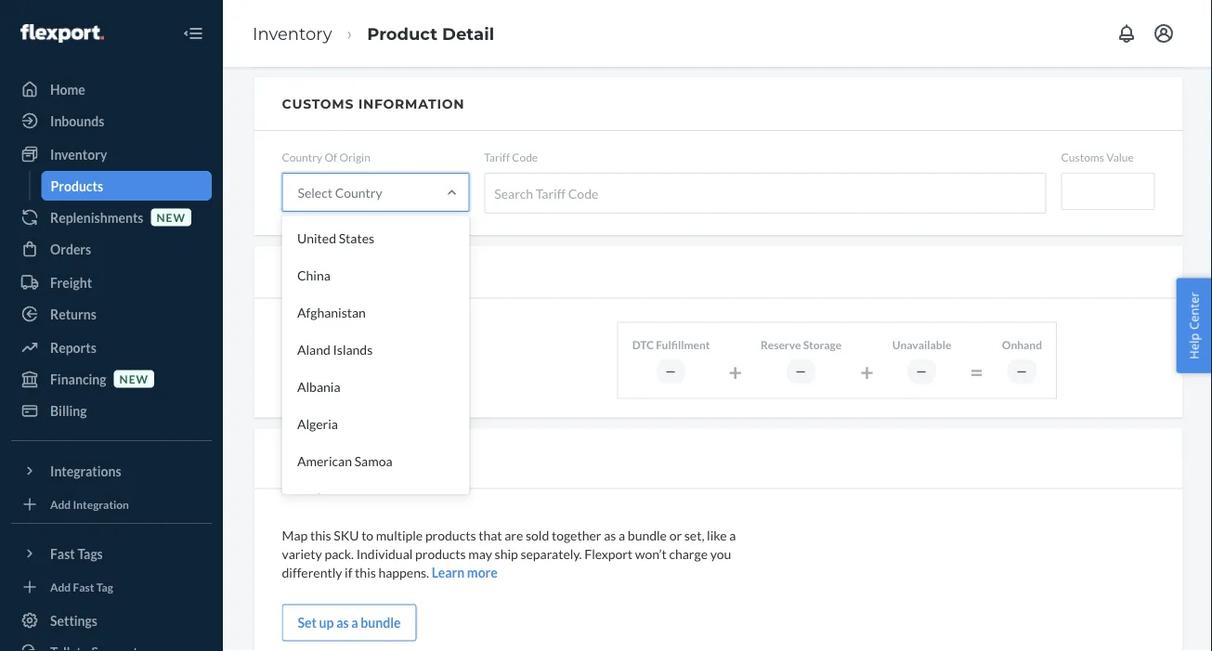 Task type: describe. For each thing, give the bounding box(es) containing it.
onhand
[[1002, 338, 1043, 351]]

0 vertical spatial this
[[310, 528, 331, 543]]

inventory inside breadcrumbs "navigation"
[[253, 23, 332, 44]]

― for dtc fulfillment
[[665, 364, 677, 378]]

0 vertical spatial country
[[282, 151, 323, 164]]

map this sku to multiple products that are sold together as a bundle or set, like a variety pack. individual products may ship separately. flexport won't charge you differently if this happens.
[[282, 528, 736, 581]]

of
[[325, 151, 337, 164]]

add fast tag
[[50, 580, 113, 594]]

1 vertical spatial fast
[[73, 580, 94, 594]]

billing link
[[11, 396, 212, 426]]

add integration link
[[11, 493, 212, 516]]

afghanistan
[[297, 304, 366, 320]]

unavailable
[[893, 338, 952, 351]]

bundle inside button
[[361, 615, 401, 631]]

learn more
[[432, 565, 498, 581]]

― for reserve storage
[[795, 364, 808, 378]]

andorra
[[297, 490, 344, 506]]

customs information
[[282, 96, 465, 112]]

individual
[[357, 546, 413, 562]]

tag
[[96, 580, 113, 594]]

reserve
[[761, 338, 801, 351]]

american samoa
[[297, 453, 392, 469]]

multiple
[[376, 528, 423, 543]]

as inside button
[[337, 615, 349, 631]]

add integration
[[50, 498, 129, 511]]

fast inside dropdown button
[[50, 546, 75, 562]]

inbounds
[[50, 113, 104, 129]]

product detail
[[367, 23, 494, 44]]

flexport logo image
[[20, 24, 104, 43]]

differently
[[282, 565, 342, 581]]

samoa
[[354, 453, 392, 469]]

help
[[1186, 333, 1203, 359]]

2 vertical spatial inventory
[[282, 264, 368, 280]]

bundle
[[282, 451, 344, 466]]

separately.
[[521, 546, 582, 562]]

country of origin
[[282, 151, 371, 164]]

reports
[[50, 340, 96, 355]]

1 vertical spatial products
[[415, 546, 466, 562]]

reserve storage
[[761, 338, 842, 351]]

set
[[298, 615, 317, 631]]

may
[[469, 546, 492, 562]]

home
[[50, 81, 85, 97]]

=
[[970, 358, 984, 386]]

information
[[358, 96, 465, 112]]

add fast tag link
[[11, 576, 212, 598]]

united
[[297, 230, 336, 246]]

settings link
[[11, 606, 212, 636]]

flexport
[[585, 546, 633, 562]]

0 vertical spatial products
[[425, 528, 476, 543]]

like
[[707, 528, 727, 543]]

aland islands
[[297, 342, 372, 357]]

products
[[51, 178, 103, 194]]

product
[[367, 23, 438, 44]]

orders link
[[11, 234, 212, 264]]

map
[[282, 528, 308, 543]]

reports link
[[11, 333, 212, 362]]

1 vertical spatial tariff
[[536, 186, 566, 201]]

inbounds link
[[11, 106, 212, 136]]

center
[[1186, 292, 1203, 330]]

charge
[[669, 546, 708, 562]]

american
[[297, 453, 352, 469]]

that
[[479, 528, 502, 543]]

orders
[[50, 241, 91, 257]]

help center button
[[1177, 278, 1213, 373]]

a inside set up as a bundle button
[[352, 615, 358, 631]]

product detail link
[[367, 23, 494, 44]]

islands
[[333, 342, 372, 357]]

you
[[711, 546, 732, 562]]

new for replenishments
[[157, 210, 186, 224]]

2 + from the left
[[861, 358, 874, 386]]

pack.
[[325, 546, 354, 562]]

add for add fast tag
[[50, 580, 71, 594]]

open notifications image
[[1116, 22, 1138, 45]]

fulfillment
[[656, 338, 710, 351]]

ship
[[495, 546, 518, 562]]

add for add integration
[[50, 498, 71, 511]]

customs for customs information
[[282, 96, 354, 112]]

open account menu image
[[1153, 22, 1176, 45]]

replenishments
[[50, 210, 144, 225]]

albania
[[297, 379, 340, 395]]

set,
[[685, 528, 705, 543]]

or
[[670, 528, 682, 543]]

up
[[319, 615, 334, 631]]

― for unavailable
[[916, 364, 928, 378]]

freight link
[[11, 268, 212, 297]]

united states
[[297, 230, 374, 246]]

tariff code
[[484, 151, 538, 164]]

0 vertical spatial inventory link
[[253, 23, 332, 44]]



Task type: vqa. For each thing, say whether or not it's contained in the screenshot.
Search search field
no



Task type: locate. For each thing, give the bounding box(es) containing it.
this
[[310, 528, 331, 543], [355, 565, 376, 581]]

products up may
[[425, 528, 476, 543]]

fast tags
[[50, 546, 103, 562]]

0 horizontal spatial tariff
[[484, 151, 510, 164]]

2 ― from the left
[[795, 364, 808, 378]]

learn
[[432, 565, 465, 581]]

customs value
[[1062, 151, 1134, 164]]

bundle
[[628, 528, 667, 543], [361, 615, 401, 631]]

1 vertical spatial inventory link
[[11, 139, 212, 169]]

1 add from the top
[[50, 498, 71, 511]]

fast left 'tags'
[[50, 546, 75, 562]]

0 horizontal spatial code
[[512, 151, 538, 164]]

0 horizontal spatial customs
[[282, 96, 354, 112]]

variety
[[282, 546, 322, 562]]

a right up
[[352, 615, 358, 631]]

billing
[[50, 403, 87, 419]]

code up search
[[512, 151, 538, 164]]

1 vertical spatial this
[[355, 565, 376, 581]]

home link
[[11, 74, 212, 104]]

inventory link
[[253, 23, 332, 44], [11, 139, 212, 169]]

0 vertical spatial fast
[[50, 546, 75, 562]]

select country
[[298, 185, 382, 200]]

0 horizontal spatial +
[[729, 358, 742, 386]]

a up flexport
[[619, 528, 626, 543]]

select
[[298, 185, 333, 200]]

learn more button
[[432, 563, 498, 582]]

0 vertical spatial add
[[50, 498, 71, 511]]

3 ― from the left
[[916, 364, 928, 378]]

as right up
[[337, 615, 349, 631]]

customs for customs value
[[1062, 151, 1105, 164]]

products up learn at the bottom of page
[[415, 546, 466, 562]]

integrations button
[[11, 456, 212, 486]]

breadcrumbs navigation
[[238, 6, 509, 60]]

fast left tag
[[73, 580, 94, 594]]

― down onhand
[[1017, 364, 1029, 378]]

products
[[425, 528, 476, 543], [415, 546, 466, 562]]

new down reports link
[[119, 372, 149, 386]]

close navigation image
[[182, 22, 204, 45]]

1 horizontal spatial customs
[[1062, 151, 1105, 164]]

freight
[[50, 275, 92, 290]]

― down dtc fulfillment
[[665, 364, 677, 378]]

1 vertical spatial add
[[50, 580, 71, 594]]

― down unavailable on the bottom of page
[[916, 364, 928, 378]]

0 vertical spatial new
[[157, 210, 186, 224]]

set up as a bundle button
[[282, 604, 417, 641]]

new for financing
[[119, 372, 149, 386]]

1 horizontal spatial country
[[335, 185, 382, 200]]

sku
[[334, 528, 359, 543]]

2 horizontal spatial a
[[730, 528, 736, 543]]

bundle up the won't
[[628, 528, 667, 543]]

financing
[[50, 371, 106, 387]]

add inside add fast tag link
[[50, 580, 71, 594]]

aland
[[297, 342, 330, 357]]

1 horizontal spatial inventory link
[[253, 23, 332, 44]]

1 vertical spatial code
[[568, 186, 599, 201]]

0 horizontal spatial inventory link
[[11, 139, 212, 169]]

add
[[50, 498, 71, 511], [50, 580, 71, 594]]

country down the origin
[[335, 185, 382, 200]]

happens.
[[379, 565, 429, 581]]

1 vertical spatial bundle
[[361, 615, 401, 631]]

storage
[[803, 338, 842, 351]]

dtc fulfillment
[[633, 338, 710, 351]]

together
[[552, 528, 602, 543]]

customs left the value
[[1062, 151, 1105, 164]]

1 vertical spatial country
[[335, 185, 382, 200]]

search
[[495, 186, 533, 201]]

2 add from the top
[[50, 580, 71, 594]]

1 + from the left
[[729, 358, 742, 386]]

new
[[157, 210, 186, 224], [119, 372, 149, 386]]

bundle inside map this sku to multiple products that are sold together as a bundle or set, like a variety pack. individual products may ship separately. flexport won't charge you differently if this happens.
[[628, 528, 667, 543]]

―
[[665, 364, 677, 378], [795, 364, 808, 378], [916, 364, 928, 378], [1017, 364, 1029, 378]]

search tariff code
[[495, 186, 599, 201]]

integrations
[[50, 463, 121, 479]]

0 vertical spatial code
[[512, 151, 538, 164]]

1 horizontal spatial +
[[861, 358, 874, 386]]

tariff
[[484, 151, 510, 164], [536, 186, 566, 201]]

won't
[[635, 546, 667, 562]]

1 vertical spatial new
[[119, 372, 149, 386]]

as inside map this sku to multiple products that are sold together as a bundle or set, like a variety pack. individual products may ship separately. flexport won't charge you differently if this happens.
[[604, 528, 616, 543]]

― down reserve storage
[[795, 364, 808, 378]]

+
[[729, 358, 742, 386], [861, 358, 874, 386]]

settings
[[50, 613, 98, 629]]

0 vertical spatial customs
[[282, 96, 354, 112]]

country left the of
[[282, 151, 323, 164]]

1 vertical spatial as
[[337, 615, 349, 631]]

1 horizontal spatial this
[[355, 565, 376, 581]]

0 horizontal spatial new
[[119, 372, 149, 386]]

a right the like at bottom
[[730, 528, 736, 543]]

this right "if"
[[355, 565, 376, 581]]

1 vertical spatial inventory
[[50, 146, 107, 162]]

1 horizontal spatial new
[[157, 210, 186, 224]]

― for onhand
[[1017, 364, 1029, 378]]

value
[[1107, 151, 1134, 164]]

states
[[338, 230, 374, 246]]

None text field
[[1062, 173, 1156, 210]]

1 ― from the left
[[665, 364, 677, 378]]

1 horizontal spatial bundle
[[628, 528, 667, 543]]

a
[[619, 528, 626, 543], [730, 528, 736, 543], [352, 615, 358, 631]]

this left sku
[[310, 528, 331, 543]]

0 horizontal spatial a
[[352, 615, 358, 631]]

fast tags button
[[11, 539, 212, 569]]

set up as a bundle
[[298, 615, 401, 631]]

0 vertical spatial inventory
[[253, 23, 332, 44]]

integration
[[73, 498, 129, 511]]

0 horizontal spatial this
[[310, 528, 331, 543]]

returns
[[50, 306, 96, 322]]

1 horizontal spatial tariff
[[536, 186, 566, 201]]

0 vertical spatial tariff
[[484, 151, 510, 164]]

fast
[[50, 546, 75, 562], [73, 580, 94, 594]]

products link
[[41, 171, 212, 201]]

add inside add integration link
[[50, 498, 71, 511]]

more
[[467, 565, 498, 581]]

add up "settings"
[[50, 580, 71, 594]]

1 horizontal spatial as
[[604, 528, 616, 543]]

if
[[345, 565, 353, 581]]

0 horizontal spatial country
[[282, 151, 323, 164]]

bundle right up
[[361, 615, 401, 631]]

0 horizontal spatial bundle
[[361, 615, 401, 631]]

0 vertical spatial as
[[604, 528, 616, 543]]

code right search
[[568, 186, 599, 201]]

algeria
[[297, 416, 338, 432]]

new down products link
[[157, 210, 186, 224]]

are
[[505, 528, 523, 543]]

tariff up search
[[484, 151, 510, 164]]

detail
[[442, 23, 494, 44]]

sold
[[526, 528, 549, 543]]

dtc
[[633, 338, 654, 351]]

to
[[362, 528, 374, 543]]

1 horizontal spatial a
[[619, 528, 626, 543]]

customs up country of origin
[[282, 96, 354, 112]]

4 ― from the left
[[1017, 364, 1029, 378]]

help center
[[1186, 292, 1203, 359]]

1 vertical spatial customs
[[1062, 151, 1105, 164]]

returns link
[[11, 299, 212, 329]]

tags
[[78, 546, 103, 562]]

country
[[282, 151, 323, 164], [335, 185, 382, 200]]

as up flexport
[[604, 528, 616, 543]]

china
[[297, 267, 330, 283]]

0 vertical spatial bundle
[[628, 528, 667, 543]]

customs
[[282, 96, 354, 112], [1062, 151, 1105, 164]]

add left integration
[[50, 498, 71, 511]]

0 horizontal spatial as
[[337, 615, 349, 631]]

tariff right search
[[536, 186, 566, 201]]

1 horizontal spatial code
[[568, 186, 599, 201]]



